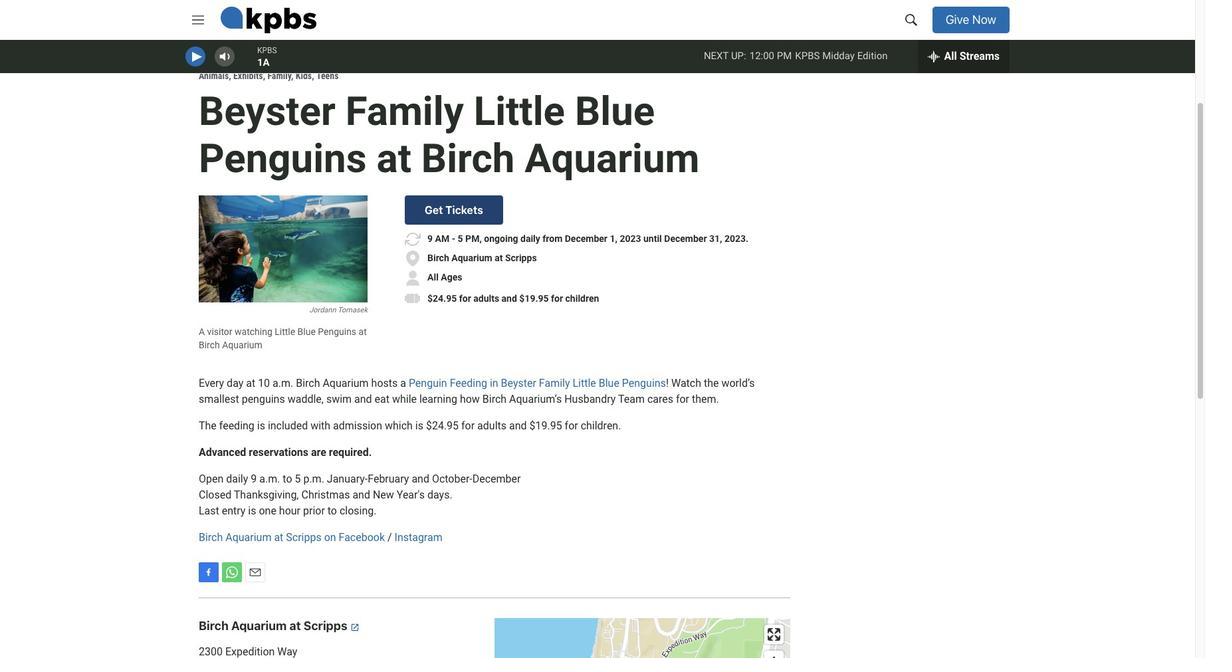 Task type: locate. For each thing, give the bounding box(es) containing it.
1 vertical spatial 9
[[251, 473, 257, 486]]

0 horizontal spatial all
[[428, 272, 439, 283]]

kpbs right pm
[[796, 50, 820, 62]]

enter fullscreen image
[[765, 625, 784, 645]]

1 horizontal spatial beyster
[[501, 377, 537, 390]]

1 vertical spatial $24.95
[[426, 420, 459, 433]]

0 vertical spatial beyster
[[199, 88, 336, 135]]

9 left am
[[428, 234, 433, 244]]

0 horizontal spatial 9
[[251, 473, 257, 486]]

hamburger menu open image
[[192, 14, 204, 26]]

ages
[[441, 272, 463, 283]]

9 am - 5 pm, ongoing daily from december 1, 2023 until december 31, 2023.
[[428, 234, 749, 244]]

ongoing
[[484, 234, 518, 244]]

1a
[[257, 57, 270, 69]]

a visitor watching little blue penguins at birch aquarium
[[199, 327, 367, 351]]

is left one
[[248, 505, 256, 518]]

is right which on the bottom left of page
[[416, 420, 424, 433]]

$19.95
[[520, 294, 549, 304], [530, 420, 562, 433]]

how
[[460, 393, 480, 406]]

to down christmas
[[328, 505, 337, 518]]

all streams
[[945, 50, 1000, 62]]

1 vertical spatial birch aquarium at scripps
[[199, 620, 350, 633]]

0 horizontal spatial birch aquarium at scripps
[[199, 620, 350, 633]]

0 vertical spatial penguins
[[199, 135, 367, 182]]

and up closing.
[[353, 489, 370, 502]]

streams
[[960, 50, 1000, 62]]

0 vertical spatial family
[[268, 70, 291, 81]]

and left the eat at the bottom left of the page
[[355, 393, 372, 406]]

a.m. right 10
[[273, 377, 293, 390]]

year's
[[397, 489, 425, 502]]

blue inside a visitor watching little blue penguins at birch aquarium
[[298, 327, 316, 337]]

5
[[458, 234, 463, 244], [295, 473, 301, 486]]

birch
[[422, 135, 515, 182], [428, 253, 449, 264], [199, 340, 220, 351], [296, 377, 320, 390], [483, 393, 507, 406], [199, 532, 223, 544], [199, 620, 229, 633]]

1 horizontal spatial to
[[328, 505, 337, 518]]

beyster down "exhibits"
[[199, 88, 336, 135]]

the feeding is included with admission which is $24.95 for adults and $19.95 for children.
[[199, 420, 621, 433]]

world's
[[722, 377, 755, 390]]

feeding
[[450, 377, 488, 390]]

daily
[[521, 234, 541, 244], [226, 473, 248, 486]]

kpbs image
[[221, 7, 317, 33]]

0 horizontal spatial beyster
[[199, 88, 336, 135]]

give now link
[[933, 6, 1010, 33]]

next
[[704, 50, 729, 62]]

all for all ages
[[428, 272, 439, 283]]

for down watch
[[676, 393, 690, 406]]

1 vertical spatial daily
[[226, 473, 248, 486]]

facebook
[[339, 532, 385, 544]]

0 vertical spatial daily
[[521, 234, 541, 244]]

is right feeding
[[257, 420, 265, 433]]

, down 1a link
[[263, 70, 266, 81]]

$24.95 down learning
[[426, 420, 459, 433]]

1 vertical spatial scripps
[[286, 532, 322, 544]]

daily left from
[[521, 234, 541, 244]]

for
[[459, 294, 471, 304], [551, 294, 563, 304], [676, 393, 690, 406], [462, 420, 475, 433], [565, 420, 578, 433]]

0 horizontal spatial december
[[473, 473, 521, 486]]

2 vertical spatial blue
[[599, 377, 620, 390]]

are
[[311, 447, 326, 459]]

12:00
[[750, 50, 775, 62]]

9 up "thanksgiving," at the bottom
[[251, 473, 257, 486]]

beyster
[[199, 88, 336, 135], [501, 377, 537, 390]]

and down aquarium's at the bottom left of page
[[509, 420, 527, 433]]

is
[[257, 420, 265, 433], [416, 420, 424, 433], [248, 505, 256, 518]]

included
[[268, 420, 308, 433]]

while
[[392, 393, 417, 406]]

and down ongoing
[[502, 294, 517, 304]]

1 vertical spatial a.m.
[[260, 473, 280, 486]]

children
[[566, 294, 600, 304]]

visitor
[[207, 327, 233, 337]]

with
[[311, 420, 331, 433]]

day
[[227, 377, 244, 390]]

0 horizontal spatial is
[[248, 505, 256, 518]]

tomasek
[[338, 306, 368, 315]]

penguins
[[199, 135, 367, 182], [318, 327, 357, 337], [622, 377, 666, 390]]

2 , from the left
[[263, 70, 266, 81]]

0 horizontal spatial little
[[275, 327, 295, 337]]

to left p.m.
[[283, 473, 292, 486]]

1 horizontal spatial all
[[945, 50, 958, 62]]

midday
[[823, 50, 855, 62]]

5 left p.m.
[[295, 473, 301, 486]]

1 horizontal spatial family
[[346, 88, 464, 135]]

little inside animals , exhibits , family , kids , teens beyster family little blue penguins at birch aquarium
[[474, 88, 565, 135]]

1 vertical spatial blue
[[298, 327, 316, 337]]

2 horizontal spatial little
[[573, 377, 596, 390]]

christmas
[[302, 489, 350, 502]]

penguin feeding in beyster family little blue penguins link
[[409, 377, 666, 390]]

$19.95 down aquarium's at the bottom left of page
[[530, 420, 562, 433]]

now
[[973, 12, 997, 26]]

0 horizontal spatial 5
[[295, 473, 301, 486]]

open
[[199, 473, 224, 486]]

all for all streams
[[945, 50, 958, 62]]

0 vertical spatial all
[[945, 50, 958, 62]]

tickets
[[446, 204, 483, 216]]

up:
[[732, 50, 747, 62]]

learning
[[420, 393, 458, 406]]

1 vertical spatial 5
[[295, 473, 301, 486]]

for down ages
[[459, 294, 471, 304]]

a
[[199, 327, 205, 337]]

0 horizontal spatial to
[[283, 473, 292, 486]]

, left "exhibits"
[[229, 70, 231, 81]]

1 vertical spatial penguins
[[318, 327, 357, 337]]

kpbs up 1a
[[257, 46, 277, 55]]

0 vertical spatial $19.95
[[520, 294, 549, 304]]

is inside "open daily 9 a.m. to 5 p.m. january-february and october-december closed thanksgiving, christmas and new year's days. last entry is one hour prior to closing."
[[248, 505, 256, 518]]

, left teens
[[312, 70, 314, 81]]

$19.95 left the 'children'
[[520, 294, 549, 304]]

0 vertical spatial blue
[[575, 88, 655, 135]]

feeding
[[219, 420, 255, 433]]

2 horizontal spatial december
[[665, 234, 707, 244]]

0 vertical spatial 9
[[428, 234, 433, 244]]

little
[[474, 88, 565, 135], [275, 327, 295, 337], [573, 377, 596, 390]]

at inside animals , exhibits , family , kids , teens beyster family little blue penguins at birch aquarium
[[377, 135, 412, 182]]

1 vertical spatial little
[[275, 327, 295, 337]]

0 vertical spatial 5
[[458, 234, 463, 244]]

daily right open
[[226, 473, 248, 486]]

family
[[268, 70, 291, 81], [346, 88, 464, 135], [539, 377, 570, 390]]

4 , from the left
[[312, 70, 314, 81]]

1 horizontal spatial birch aquarium at scripps
[[428, 253, 537, 264]]

1 horizontal spatial is
[[257, 420, 265, 433]]

0 horizontal spatial daily
[[226, 473, 248, 486]]

adults down how
[[478, 420, 507, 433]]

next up: 12:00 pm kpbs midday edition
[[704, 50, 888, 62]]

hour
[[279, 505, 301, 518]]

penguins
[[242, 393, 285, 406]]

get tickets link
[[405, 196, 503, 225]]

2023
[[620, 234, 642, 244]]

header search icon image
[[906, 14, 918, 26]]

kpbs
[[257, 46, 277, 55], [796, 50, 820, 62]]

birch aquarium at scripps
[[428, 253, 537, 264], [199, 620, 350, 633]]

a
[[401, 377, 406, 390]]

cares
[[648, 393, 674, 406]]

aquarium
[[525, 135, 700, 182], [452, 253, 493, 264], [222, 340, 263, 351], [323, 377, 369, 390], [226, 532, 272, 544], [231, 620, 287, 633]]

all inside "button"
[[945, 50, 958, 62]]

5 right -
[[458, 234, 463, 244]]

blue inside animals , exhibits , family , kids , teens beyster family little blue penguins at birch aquarium
[[575, 88, 655, 135]]

9
[[428, 234, 433, 244], [251, 473, 257, 486]]

2 vertical spatial penguins
[[622, 377, 666, 390]]

0 vertical spatial little
[[474, 88, 565, 135]]

persistent player play button image
[[192, 51, 202, 63]]

december inside "open daily 9 a.m. to 5 p.m. january-february and october-december closed thanksgiving, christmas and new year's days. last entry is one hour prior to closing."
[[473, 473, 521, 486]]

, left 'kids'
[[291, 70, 294, 81]]

-
[[452, 234, 456, 244]]

to
[[283, 473, 292, 486], [328, 505, 337, 518]]

kpbs midday edition link
[[796, 50, 888, 62]]

10
[[258, 377, 270, 390]]

december
[[565, 234, 608, 244], [665, 234, 707, 244], [473, 473, 521, 486]]

1 horizontal spatial daily
[[521, 234, 541, 244]]

a.m. up "thanksgiving," at the bottom
[[260, 473, 280, 486]]

1 vertical spatial all
[[428, 272, 439, 283]]

one
[[259, 505, 277, 518]]

birch aquarium at scripps on facebook link
[[199, 532, 385, 544]]

hosts
[[372, 377, 398, 390]]

all ages
[[428, 272, 463, 283]]

new
[[373, 489, 394, 502]]

scripps
[[505, 253, 537, 264], [286, 532, 322, 544], [304, 620, 348, 633]]

0 vertical spatial to
[[283, 473, 292, 486]]

1 horizontal spatial little
[[474, 88, 565, 135]]

pm,
[[466, 234, 482, 244]]

0 vertical spatial birch aquarium at scripps
[[428, 253, 537, 264]]

zoom in image
[[765, 651, 784, 658]]

aquarium's
[[510, 393, 562, 406]]

1 horizontal spatial 9
[[428, 234, 433, 244]]

for left the 'children'
[[551, 294, 563, 304]]

$24.95 down all ages
[[428, 294, 457, 304]]

map region
[[495, 619, 791, 658]]

entry
[[222, 505, 246, 518]]

beyster up aquarium's at the bottom left of page
[[501, 377, 537, 390]]

2 horizontal spatial family
[[539, 377, 570, 390]]

all left streams
[[945, 50, 958, 62]]

thanksgiving,
[[234, 489, 299, 502]]

a visitor watching little blue penguins at birch aquarium image
[[199, 196, 368, 303]]

adults
[[474, 294, 500, 304], [478, 420, 507, 433]]

every
[[199, 377, 224, 390]]

adults down pm,
[[474, 294, 500, 304]]

reservations
[[249, 447, 309, 459]]

aquarium inside animals , exhibits , family , kids , teens beyster family little blue penguins at birch aquarium
[[525, 135, 700, 182]]

animals , exhibits , family , kids , teens beyster family little blue penguins at birch aquarium
[[199, 70, 700, 182]]

1 horizontal spatial december
[[565, 234, 608, 244]]

all left ages
[[428, 272, 439, 283]]



Task type: describe. For each thing, give the bounding box(es) containing it.
kids
[[296, 70, 312, 81]]

jordann
[[309, 306, 336, 315]]

children.
[[581, 420, 621, 433]]

team
[[619, 393, 645, 406]]

little inside a visitor watching little blue penguins at birch aquarium
[[275, 327, 295, 337]]

1 horizontal spatial kpbs
[[796, 50, 820, 62]]

teens
[[317, 70, 339, 81]]

from
[[543, 234, 563, 244]]

smallest
[[199, 393, 239, 406]]

2 vertical spatial family
[[539, 377, 570, 390]]

and inside ! watch the world's smallest penguins waddle, swim and eat while learning how birch aquarium's husbandry team cares for them.
[[355, 393, 372, 406]]

birch inside animals , exhibits , family , kids , teens beyster family little blue penguins at birch aquarium
[[422, 135, 515, 182]]

get
[[425, 204, 443, 216]]

closed
[[199, 489, 232, 502]]

beyster inside animals , exhibits , family , kids , teens beyster family little blue penguins at birch aquarium
[[199, 88, 336, 135]]

animals
[[199, 70, 229, 81]]

1a link
[[257, 57, 270, 69]]

until
[[644, 234, 662, 244]]

advanced reservations are required.
[[199, 447, 372, 459]]

/
[[388, 532, 392, 544]]

exhibits
[[233, 70, 263, 81]]

penguin
[[409, 377, 447, 390]]

0 vertical spatial adults
[[474, 294, 500, 304]]

give
[[946, 12, 970, 26]]

pm
[[777, 50, 792, 62]]

watch
[[672, 377, 702, 390]]

which
[[385, 420, 413, 433]]

daily inside "open daily 9 a.m. to 5 p.m. january-february and october-december closed thanksgiving, christmas and new year's days. last entry is one hour prior to closing."
[[226, 473, 248, 486]]

watching
[[235, 327, 273, 337]]

1 horizontal spatial 5
[[458, 234, 463, 244]]

swim
[[327, 393, 352, 406]]

birch inside a visitor watching little blue penguins at birch aquarium
[[199, 340, 220, 351]]

1 vertical spatial to
[[328, 505, 337, 518]]

0 horizontal spatial family
[[268, 70, 291, 81]]

0 horizontal spatial kpbs
[[257, 46, 277, 55]]

0 vertical spatial a.m.
[[273, 377, 293, 390]]

instagram link
[[395, 532, 443, 544]]

birch inside ! watch the world's smallest penguins waddle, swim and eat while learning how birch aquarium's husbandry team cares for them.
[[483, 393, 507, 406]]

a.m. inside "open daily 9 a.m. to 5 p.m. january-february and october-december closed thanksgiving, christmas and new year's days. last entry is one hour prior to closing."
[[260, 473, 280, 486]]

1 vertical spatial $19.95
[[530, 420, 562, 433]]

closing.
[[340, 505, 377, 518]]

$24.95 for adults and $19.95 for children
[[428, 294, 600, 304]]

1 vertical spatial family
[[346, 88, 464, 135]]

get tickets
[[425, 204, 483, 216]]

and up year's
[[412, 473, 430, 486]]

1,
[[610, 234, 618, 244]]

days.
[[428, 489, 453, 502]]

on
[[324, 532, 336, 544]]

penguins inside animals , exhibits , family , kids , teens beyster family little blue penguins at birch aquarium
[[199, 135, 367, 182]]

prior
[[303, 505, 325, 518]]

all streams button
[[918, 40, 1010, 73]]

1 vertical spatial beyster
[[501, 377, 537, 390]]

eat
[[375, 393, 390, 406]]

! watch the world's smallest penguins waddle, swim and eat while learning how birch aquarium's husbandry team cares for them.
[[199, 377, 755, 406]]

in
[[490, 377, 499, 390]]

aquarium inside a visitor watching little blue penguins at birch aquarium
[[222, 340, 263, 351]]

the
[[199, 420, 217, 433]]

persistent player volume button image
[[219, 49, 233, 64]]

31,
[[710, 234, 723, 244]]

penguins inside a visitor watching little blue penguins at birch aquarium
[[318, 327, 357, 337]]

october-
[[432, 473, 473, 486]]

jordann tomasek
[[309, 306, 368, 315]]

every day at 10 a.m. birch aquarium hosts a penguin feeding in beyster family little blue penguins
[[199, 377, 666, 390]]

advanced
[[199, 447, 246, 459]]

husbandry
[[565, 393, 616, 406]]

for inside ! watch the world's smallest penguins waddle, swim and eat while learning how birch aquarium's husbandry team cares for them.
[[676, 393, 690, 406]]

p.m.
[[304, 473, 324, 486]]

january-
[[327, 473, 368, 486]]

!
[[666, 377, 669, 390]]

required.
[[329, 447, 372, 459]]

3 , from the left
[[291, 70, 294, 81]]

birch aquarium at scripps on facebook / instagram
[[199, 532, 443, 544]]

1 vertical spatial adults
[[478, 420, 507, 433]]

february
[[368, 473, 409, 486]]

2 vertical spatial scripps
[[304, 620, 348, 633]]

for left children.
[[565, 420, 578, 433]]

edition
[[858, 50, 888, 62]]

1 , from the left
[[229, 70, 231, 81]]

give now
[[946, 12, 997, 26]]

5 inside "open daily 9 a.m. to 5 p.m. january-february and october-december closed thanksgiving, christmas and new year's days. last entry is one hour prior to closing."
[[295, 473, 301, 486]]

2 vertical spatial little
[[573, 377, 596, 390]]

the
[[704, 377, 719, 390]]

open daily 9 a.m. to 5 p.m. january-february and october-december closed thanksgiving, christmas and new year's days. last entry is one hour prior to closing.
[[199, 473, 521, 518]]

at inside a visitor watching little blue penguins at birch aquarium
[[359, 327, 367, 337]]

kpbs 1a
[[257, 46, 277, 69]]

9 inside "open daily 9 a.m. to 5 p.m. january-february and october-december closed thanksgiving, christmas and new year's days. last entry is one hour prior to closing."
[[251, 473, 257, 486]]

admission
[[333, 420, 382, 433]]

2 horizontal spatial is
[[416, 420, 424, 433]]

them.
[[692, 393, 719, 406]]

for down how
[[462, 420, 475, 433]]

0 vertical spatial $24.95
[[428, 294, 457, 304]]

0 vertical spatial scripps
[[505, 253, 537, 264]]

am
[[435, 234, 450, 244]]



Task type: vqa. For each thing, say whether or not it's contained in the screenshot.
the registration
no



